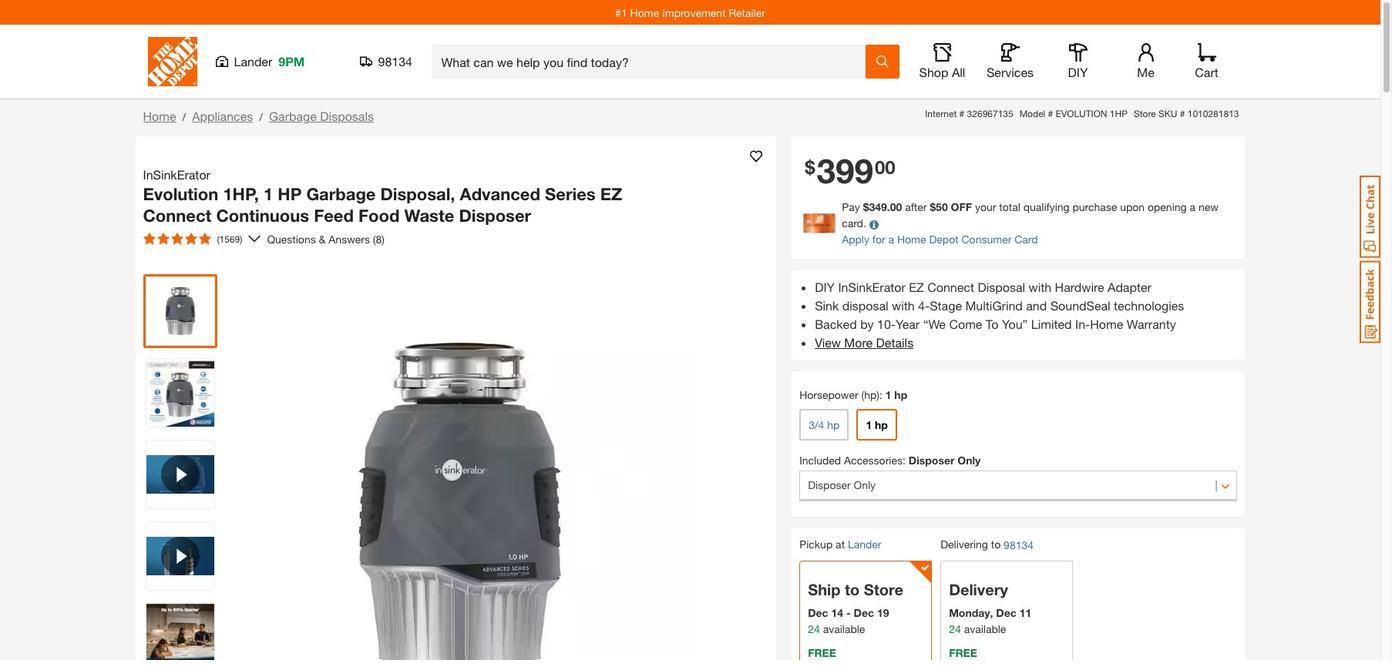 Task type: describe. For each thing, give the bounding box(es) containing it.
model
[[1020, 108, 1046, 119]]

ship to store dec 14 - dec 19 24 available
[[808, 582, 903, 636]]

98134 link
[[1004, 538, 1034, 554]]

hp
[[278, 184, 302, 204]]

included accessories : disposer only
[[800, 454, 981, 467]]

limited
[[1031, 317, 1072, 332]]

the home depot logo image
[[148, 37, 197, 86]]

00
[[875, 156, 896, 178]]

(8)
[[373, 232, 385, 246]]

accessories
[[844, 454, 903, 467]]

diy for diy insinkerator ez connect disposal with hardwire adapter sink disposal with 4-stage multigrind and soundseal technologies backed by 10-year "we come to you" limited in-home warranty view more details
[[815, 280, 835, 295]]

garbage disposals link
[[269, 109, 374, 123]]

shop all button
[[918, 43, 967, 80]]

home down the home depot logo
[[143, 109, 176, 123]]

ez inside insinkerator evolution 1hp, 1 hp garbage disposal, advanced series ez connect continuous feed food waste disposer
[[600, 184, 622, 204]]

apply now image
[[803, 213, 842, 234]]

delivering to 98134
[[941, 538, 1034, 552]]

me button
[[1121, 43, 1171, 80]]

349.00
[[869, 201, 902, 214]]

all
[[952, 65, 966, 79]]

apply
[[842, 233, 870, 246]]

#1
[[615, 6, 627, 19]]

depot
[[929, 233, 959, 246]]

lander button
[[848, 538, 882, 552]]

view
[[815, 336, 841, 350]]

to for store
[[845, 582, 860, 599]]

1 inside button
[[866, 419, 872, 432]]

warranty
[[1127, 317, 1176, 332]]

free for monday,
[[949, 647, 977, 660]]

insinkerator inside diy insinkerator ez connect disposal with hardwire adapter sink disposal with 4-stage multigrind and soundseal technologies backed by 10-year "we come to you" limited in-home warranty view more details
[[838, 280, 906, 295]]

upon
[[1120, 201, 1145, 214]]

store inside ship to store dec 14 - dec 19 24 available
[[864, 582, 903, 599]]

pay $ 349.00 after $ 50 off
[[842, 201, 972, 214]]

series
[[545, 184, 596, 204]]

qualifying
[[1024, 201, 1070, 214]]

internet
[[925, 108, 957, 119]]

50
[[936, 201, 948, 214]]

(1569) button
[[137, 227, 249, 251]]

monday,
[[949, 607, 993, 620]]

home left depot
[[897, 233, 926, 246]]

backed
[[815, 317, 857, 332]]

24 inside ship to store dec 14 - dec 19 24 available
[[808, 623, 820, 636]]

19
[[877, 607, 889, 620]]

stage
[[930, 299, 962, 313]]

14
[[831, 607, 843, 620]]

3/4 hp button
[[800, 410, 849, 441]]

hp for 3/4 hp
[[827, 419, 840, 432]]

to for 98134
[[991, 538, 1001, 552]]

year
[[896, 317, 920, 332]]

new
[[1199, 201, 1219, 214]]

total
[[999, 201, 1021, 214]]

disposer inside insinkerator evolution 1hp, 1 hp garbage disposal, advanced series ez connect continuous feed food waste disposer
[[459, 205, 531, 225]]

diy insinkerator ez connect disposal with hardwire adapter sink disposal with 4-stage multigrind and soundseal technologies backed by 10-year "we come to you" limited in-home warranty view more details
[[815, 280, 1184, 350]]

live chat image
[[1360, 176, 1381, 258]]

(hp)
[[862, 389, 880, 402]]

sku
[[1159, 108, 1178, 119]]

free for to
[[808, 647, 836, 660]]

and
[[1026, 299, 1047, 313]]

technologies
[[1114, 299, 1184, 313]]

2 / from the left
[[259, 110, 263, 123]]

me
[[1137, 65, 1155, 79]]

hardwire
[[1055, 280, 1104, 295]]

lander 9pm
[[234, 54, 305, 69]]

What can we help you find today? search field
[[441, 45, 865, 78]]

available inside delivery monday, dec 11 24 available
[[964, 623, 1006, 636]]

1 horizontal spatial only
[[958, 454, 981, 467]]

1 hp
[[866, 419, 888, 432]]

advanced
[[460, 184, 540, 204]]

2 horizontal spatial $
[[930, 201, 936, 214]]

0 horizontal spatial a
[[889, 233, 894, 246]]

shop all
[[919, 65, 966, 79]]

more
[[844, 336, 873, 350]]

adapter
[[1108, 280, 1152, 295]]

6341244949112 image
[[146, 523, 214, 591]]

6341244574112 image
[[146, 441, 214, 509]]

: for included accessories
[[903, 454, 906, 467]]

services
[[987, 65, 1034, 79]]

insinkerator garbage disposals evolution 1hp 64.0 image
[[146, 278, 214, 345]]

0 vertical spatial garbage
[[269, 109, 317, 123]]

dec inside delivery monday, dec 11 24 available
[[996, 607, 1017, 620]]

diy for diy
[[1068, 65, 1088, 79]]

insinkerator garbage disposals evolution 1hp 40.2 image
[[146, 604, 214, 661]]

in-
[[1075, 317, 1090, 332]]

internet # 326967135 model # evolution 1hp store sku # 1010281813
[[925, 108, 1239, 119]]

delivery monday, dec 11 24 available
[[949, 582, 1032, 636]]

answers
[[329, 232, 370, 246]]

evolution
[[143, 184, 218, 204]]

1 horizontal spatial $
[[863, 201, 869, 214]]

disposal
[[978, 280, 1025, 295]]

off
[[951, 201, 972, 214]]

food
[[359, 205, 400, 225]]

home right #1
[[630, 6, 659, 19]]

disposer only
[[808, 479, 876, 492]]

24 inside delivery monday, dec 11 24 available
[[949, 623, 961, 636]]

connect inside diy insinkerator ez connect disposal with hardwire adapter sink disposal with 4-stage multigrind and soundseal technologies backed by 10-year "we come to you" limited in-home warranty view more details
[[928, 280, 974, 295]]

3/4
[[809, 419, 824, 432]]



Task type: locate. For each thing, give the bounding box(es) containing it.
0 vertical spatial only
[[958, 454, 981, 467]]

0 horizontal spatial $
[[805, 156, 815, 178]]

0 horizontal spatial insinkerator
[[143, 167, 210, 182]]

1 vertical spatial connect
[[928, 280, 974, 295]]

1 horizontal spatial ez
[[909, 280, 924, 295]]

multigrind
[[966, 299, 1023, 313]]

399
[[817, 151, 873, 192]]

0 horizontal spatial ez
[[600, 184, 622, 204]]

only up 'disposer only' button
[[958, 454, 981, 467]]

2 vertical spatial 1
[[866, 419, 872, 432]]

0 horizontal spatial lander
[[234, 54, 272, 69]]

1 vertical spatial store
[[864, 582, 903, 599]]

0 horizontal spatial to
[[845, 582, 860, 599]]

services button
[[986, 43, 1035, 80]]

included
[[800, 454, 841, 467]]

hp
[[895, 389, 908, 402], [827, 419, 840, 432], [875, 419, 888, 432]]

available inside ship to store dec 14 - dec 19 24 available
[[823, 623, 865, 636]]

2 free from the left
[[949, 647, 977, 660]]

view more details link
[[815, 336, 914, 350]]

1 horizontal spatial lander
[[848, 538, 882, 552]]

available down monday,
[[964, 623, 1006, 636]]

1 horizontal spatial 24
[[949, 623, 961, 636]]

0 horizontal spatial 24
[[808, 623, 820, 636]]

pickup
[[800, 538, 833, 552]]

326967135
[[967, 108, 1014, 119]]

purchase
[[1073, 201, 1117, 214]]

1 horizontal spatial /
[[259, 110, 263, 123]]

1 horizontal spatial insinkerator
[[838, 280, 906, 295]]

0 horizontal spatial 1
[[264, 184, 273, 204]]

shop
[[919, 65, 949, 79]]

2 24 from the left
[[949, 623, 961, 636]]

1 horizontal spatial 98134
[[1004, 539, 1034, 552]]

disposal
[[842, 299, 889, 313]]

disposal,
[[381, 184, 455, 204]]

0 horizontal spatial /
[[182, 110, 186, 123]]

0 horizontal spatial dec
[[808, 607, 828, 620]]

come
[[949, 317, 982, 332]]

to
[[986, 317, 999, 332]]

1 horizontal spatial a
[[1190, 201, 1196, 214]]

1 for hp
[[264, 184, 273, 204]]

# right "internet"
[[959, 108, 965, 119]]

for
[[873, 233, 886, 246]]

0 horizontal spatial available
[[823, 623, 865, 636]]

1 / from the left
[[182, 110, 186, 123]]

garbage left disposals
[[269, 109, 317, 123]]

garbage inside insinkerator evolution 1hp, 1 hp garbage disposal, advanced series ez connect continuous feed food waste disposer
[[306, 184, 376, 204]]

your
[[975, 201, 996, 214]]

1 horizontal spatial available
[[964, 623, 1006, 636]]

only
[[958, 454, 981, 467], [854, 479, 876, 492]]

a left new on the top of page
[[1190, 201, 1196, 214]]

98134 inside delivering to 98134
[[1004, 539, 1034, 552]]

1 vertical spatial insinkerator
[[838, 280, 906, 295]]

0 horizontal spatial with
[[892, 299, 915, 313]]

hp for 1 hp
[[875, 419, 888, 432]]

1 horizontal spatial :
[[903, 454, 906, 467]]

1 horizontal spatial #
[[1048, 108, 1053, 119]]

1 horizontal spatial dec
[[854, 607, 874, 620]]

2 horizontal spatial hp
[[895, 389, 908, 402]]

3 dec from the left
[[996, 607, 1017, 620]]

connect inside insinkerator evolution 1hp, 1 hp garbage disposal, advanced series ez connect continuous feed food waste disposer
[[143, 205, 212, 225]]

$ right "pay"
[[863, 201, 869, 214]]

card
[[1015, 233, 1038, 246]]

to
[[991, 538, 1001, 552], [845, 582, 860, 599]]

/ right home link
[[182, 110, 186, 123]]

0 horizontal spatial disposer
[[459, 205, 531, 225]]

hp down (hp)
[[875, 419, 888, 432]]

1 horizontal spatial connect
[[928, 280, 974, 295]]

waste
[[404, 205, 454, 225]]

diy
[[1068, 65, 1088, 79], [815, 280, 835, 295]]

free down monday,
[[949, 647, 977, 660]]

at
[[836, 538, 845, 552]]

0 horizontal spatial 98134
[[378, 54, 412, 69]]

diy inside diy insinkerator ez connect disposal with hardwire adapter sink disposal with 4-stage multigrind and soundseal technologies backed by 10-year "we come to you" limited in-home warranty view more details
[[815, 280, 835, 295]]

1 horizontal spatial free
[[949, 647, 977, 660]]

a
[[1190, 201, 1196, 214], [889, 233, 894, 246]]

1 horizontal spatial to
[[991, 538, 1001, 552]]

0 vertical spatial diy
[[1068, 65, 1088, 79]]

home / appliances / garbage disposals
[[143, 109, 374, 123]]

(1569)
[[217, 234, 242, 245]]

0 vertical spatial to
[[991, 538, 1001, 552]]

0 vertical spatial lander
[[234, 54, 272, 69]]

1 inside insinkerator evolution 1hp, 1 hp garbage disposal, advanced series ez connect continuous feed food waste disposer
[[264, 184, 273, 204]]

1 horizontal spatial store
[[1134, 108, 1156, 119]]

24 down ship
[[808, 623, 820, 636]]

hp right the 3/4
[[827, 419, 840, 432]]

evolution
[[1056, 108, 1107, 119]]

0 horizontal spatial :
[[880, 389, 883, 402]]

a right the for
[[889, 233, 894, 246]]

lander left 9pm
[[234, 54, 272, 69]]

with up "and"
[[1029, 280, 1052, 295]]

disposer only button
[[800, 471, 1238, 502]]

2 horizontal spatial #
[[1180, 108, 1185, 119]]

pay
[[842, 201, 860, 214]]

free down 14
[[808, 647, 836, 660]]

$ left 399
[[805, 156, 815, 178]]

: for horsepower (hp)
[[880, 389, 883, 402]]

connect up stage
[[928, 280, 974, 295]]

(1569) link
[[137, 227, 261, 251]]

opening
[[1148, 201, 1187, 214]]

1010281813
[[1188, 108, 1239, 119]]

# right the sku
[[1180, 108, 1185, 119]]

available down - at bottom right
[[823, 623, 865, 636]]

insinkerator link
[[143, 166, 217, 184]]

insinkerator up evolution
[[143, 167, 210, 182]]

11
[[1020, 607, 1032, 620]]

apply for a home depot consumer card link
[[842, 233, 1038, 246]]

1 horizontal spatial disposer
[[808, 479, 851, 492]]

0 horizontal spatial diy
[[815, 280, 835, 295]]

1 vertical spatial with
[[892, 299, 915, 313]]

diy up sink
[[815, 280, 835, 295]]

delivery
[[949, 582, 1008, 599]]

soundseal
[[1051, 299, 1111, 313]]

dec right - at bottom right
[[854, 607, 874, 620]]

0 vertical spatial a
[[1190, 201, 1196, 214]]

2 horizontal spatial 1
[[886, 389, 892, 402]]

1 left hp
[[264, 184, 273, 204]]

by
[[860, 317, 874, 332]]

1 for hp
[[886, 389, 892, 402]]

you"
[[1002, 317, 1028, 332]]

0 horizontal spatial #
[[959, 108, 965, 119]]

24 down monday,
[[949, 623, 961, 636]]

1 available from the left
[[823, 623, 865, 636]]

home down soundseal
[[1090, 317, 1123, 332]]

:
[[880, 389, 883, 402], [903, 454, 906, 467]]

appliances
[[192, 109, 253, 123]]

1 # from the left
[[959, 108, 965, 119]]

98134
[[378, 54, 412, 69], [1004, 539, 1034, 552]]

98134 inside button
[[378, 54, 412, 69]]

2 horizontal spatial disposer
[[909, 454, 955, 467]]

lander right the at
[[848, 538, 882, 552]]

0 vertical spatial 1
[[264, 184, 273, 204]]

/
[[182, 110, 186, 123], [259, 110, 263, 123]]

insinkerator inside insinkerator evolution 1hp, 1 hp garbage disposal, advanced series ez connect continuous feed food waste disposer
[[143, 167, 210, 182]]

retailer
[[729, 6, 765, 19]]

#1 home improvement retailer
[[615, 6, 765, 19]]

1 vertical spatial garbage
[[306, 184, 376, 204]]

to inside delivering to 98134
[[991, 538, 1001, 552]]

delivering
[[941, 538, 988, 552]]

4-
[[918, 299, 930, 313]]

10-
[[877, 317, 896, 332]]

continuous
[[216, 205, 309, 225]]

1 dec from the left
[[808, 607, 828, 620]]

details
[[876, 336, 914, 350]]

only down accessories
[[854, 479, 876, 492]]

ship
[[808, 582, 841, 599]]

to inside ship to store dec 14 - dec 19 24 available
[[845, 582, 860, 599]]

1 vertical spatial to
[[845, 582, 860, 599]]

1 vertical spatial 98134
[[1004, 539, 1034, 552]]

horsepower (hp) : 1 hp
[[800, 389, 908, 402]]

0 vertical spatial insinkerator
[[143, 167, 210, 182]]

with
[[1029, 280, 1052, 295], [892, 299, 915, 313]]

1hp
[[1110, 108, 1128, 119]]

1 horizontal spatial 1
[[866, 419, 872, 432]]

disposer right accessories
[[909, 454, 955, 467]]

/ right appliances
[[259, 110, 263, 123]]

insinkerator up disposal
[[838, 280, 906, 295]]

0 vertical spatial 98134
[[378, 54, 412, 69]]

disposer inside button
[[808, 479, 851, 492]]

1 vertical spatial lander
[[848, 538, 882, 552]]

0 horizontal spatial store
[[864, 582, 903, 599]]

1 vertical spatial a
[[889, 233, 894, 246]]

diy inside button
[[1068, 65, 1088, 79]]

1 vertical spatial diy
[[815, 280, 835, 295]]

disposer down the advanced
[[459, 205, 531, 225]]

apply for a home depot consumer card
[[842, 233, 1038, 246]]

0 vertical spatial with
[[1029, 280, 1052, 295]]

diy button
[[1053, 43, 1103, 80]]

to left 98134 link
[[991, 538, 1001, 552]]

1 horizontal spatial diy
[[1068, 65, 1088, 79]]

connect down evolution
[[143, 205, 212, 225]]

with up year
[[892, 299, 915, 313]]

after
[[905, 201, 927, 214]]

0 vertical spatial store
[[1134, 108, 1156, 119]]

2 dec from the left
[[854, 607, 874, 620]]

info image
[[869, 220, 879, 230]]

&
[[319, 232, 326, 246]]

0 horizontal spatial free
[[808, 647, 836, 660]]

1 vertical spatial :
[[903, 454, 906, 467]]

sink
[[815, 299, 839, 313]]

garbage up feed
[[306, 184, 376, 204]]

5 stars image
[[143, 233, 211, 245]]

$ inside '$ 399 00'
[[805, 156, 815, 178]]

0 vertical spatial connect
[[143, 205, 212, 225]]

0 vertical spatial disposer
[[459, 205, 531, 225]]

2 vertical spatial disposer
[[808, 479, 851, 492]]

0 vertical spatial :
[[880, 389, 883, 402]]

home inside diy insinkerator ez connect disposal with hardwire adapter sink disposal with 4-stage multigrind and soundseal technologies backed by 10-year "we come to you" limited in-home warranty view more details
[[1090, 317, 1123, 332]]

insinkerator garbage disposals evolution 1hp e1.1 image
[[146, 359, 214, 427]]

ez up 4- in the right of the page
[[909, 280, 924, 295]]

your total qualifying purchase upon opening a new card.
[[842, 201, 1219, 230]]

dec left 11
[[996, 607, 1017, 620]]

2 # from the left
[[1048, 108, 1053, 119]]

disposals
[[320, 109, 374, 123]]

0 horizontal spatial hp
[[827, 419, 840, 432]]

1 horizontal spatial with
[[1029, 280, 1052, 295]]

questions & answers (8)
[[267, 232, 385, 246]]

insinkerator evolution 1hp, 1 hp garbage disposal, advanced series ez connect continuous feed food waste disposer
[[143, 167, 622, 225]]

only inside button
[[854, 479, 876, 492]]

1 vertical spatial only
[[854, 479, 876, 492]]

1 vertical spatial 1
[[886, 389, 892, 402]]

dec left 14
[[808, 607, 828, 620]]

ez inside diy insinkerator ez connect disposal with hardwire adapter sink disposal with 4-stage multigrind and soundseal technologies backed by 10-year "we come to you" limited in-home warranty view more details
[[909, 280, 924, 295]]

connect
[[143, 205, 212, 225], [928, 280, 974, 295]]

a inside your total qualifying purchase upon opening a new card.
[[1190, 201, 1196, 214]]

to up - at bottom right
[[845, 582, 860, 599]]

"we
[[923, 317, 946, 332]]

1 hp button
[[857, 410, 897, 441]]

1 right (hp)
[[886, 389, 892, 402]]

$ right after
[[930, 201, 936, 214]]

2 horizontal spatial dec
[[996, 607, 1017, 620]]

consumer
[[962, 233, 1012, 246]]

1
[[264, 184, 273, 204], [886, 389, 892, 402], [866, 419, 872, 432]]

0 horizontal spatial only
[[854, 479, 876, 492]]

3 # from the left
[[1180, 108, 1185, 119]]

ez right the series
[[600, 184, 622, 204]]

1 vertical spatial ez
[[909, 280, 924, 295]]

lander
[[234, 54, 272, 69], [848, 538, 882, 552]]

0 vertical spatial ez
[[600, 184, 622, 204]]

feedback link image
[[1360, 261, 1381, 344]]

1 free from the left
[[808, 647, 836, 660]]

1 24 from the left
[[808, 623, 820, 636]]

questions
[[267, 232, 316, 246]]

insinkerator
[[143, 167, 210, 182], [838, 280, 906, 295]]

store left the sku
[[1134, 108, 1156, 119]]

cart link
[[1190, 43, 1224, 80]]

# right model
[[1048, 108, 1053, 119]]

disposer down included
[[808, 479, 851, 492]]

9pm
[[279, 54, 305, 69]]

store up 19
[[864, 582, 903, 599]]

1 down (hp)
[[866, 419, 872, 432]]

1 horizontal spatial hp
[[875, 419, 888, 432]]

1 vertical spatial disposer
[[909, 454, 955, 467]]

diy up evolution
[[1068, 65, 1088, 79]]

hp right (hp)
[[895, 389, 908, 402]]

0 horizontal spatial connect
[[143, 205, 212, 225]]

1hp,
[[223, 184, 259, 204]]

2 available from the left
[[964, 623, 1006, 636]]

appliances link
[[192, 109, 253, 123]]



Task type: vqa. For each thing, say whether or not it's contained in the screenshot.


